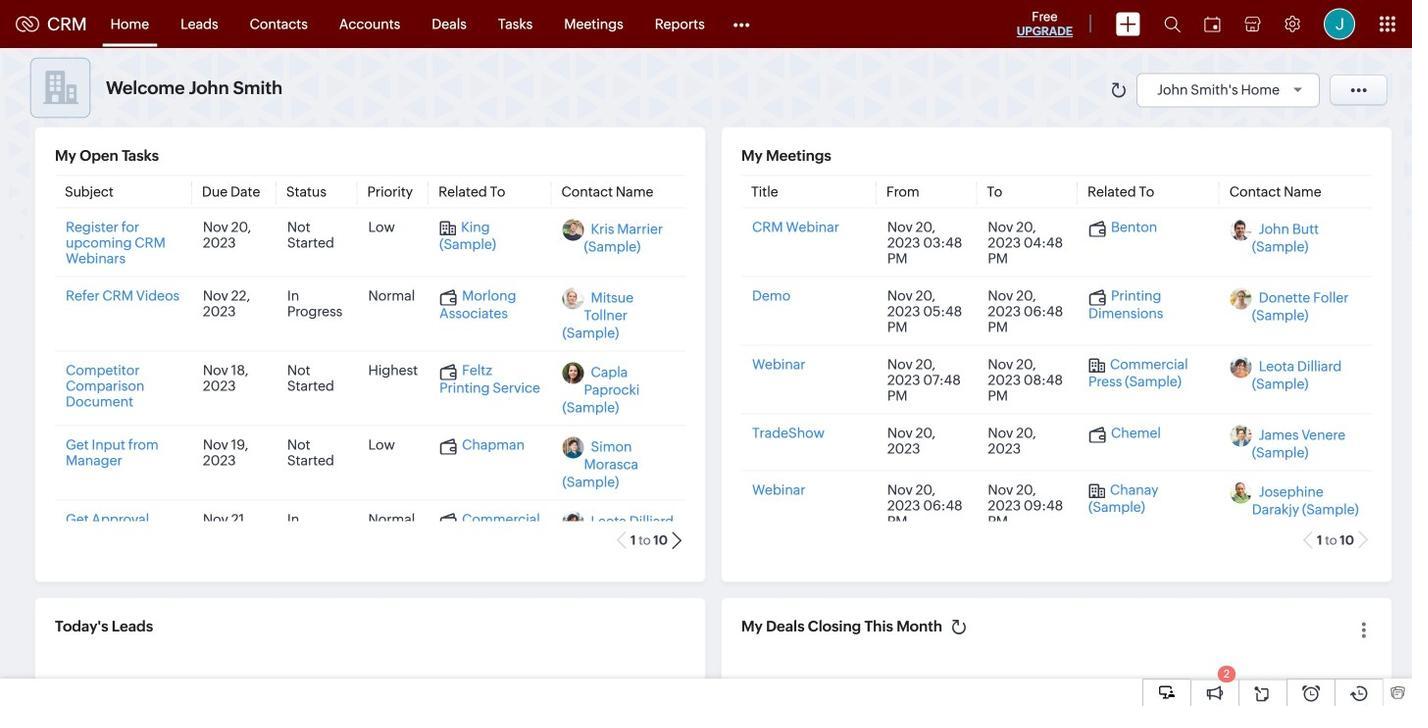 Task type: locate. For each thing, give the bounding box(es) containing it.
profile element
[[1312, 0, 1367, 48]]

search image
[[1164, 16, 1181, 32]]

profile image
[[1324, 8, 1355, 40]]

Other Modules field
[[721, 8, 763, 40]]

search element
[[1152, 0, 1193, 48]]

create menu image
[[1116, 12, 1141, 36]]

calendar image
[[1204, 16, 1221, 32]]



Task type: describe. For each thing, give the bounding box(es) containing it.
create menu element
[[1104, 0, 1152, 48]]

logo image
[[16, 16, 39, 32]]



Task type: vqa. For each thing, say whether or not it's contained in the screenshot.
Search icon
yes



